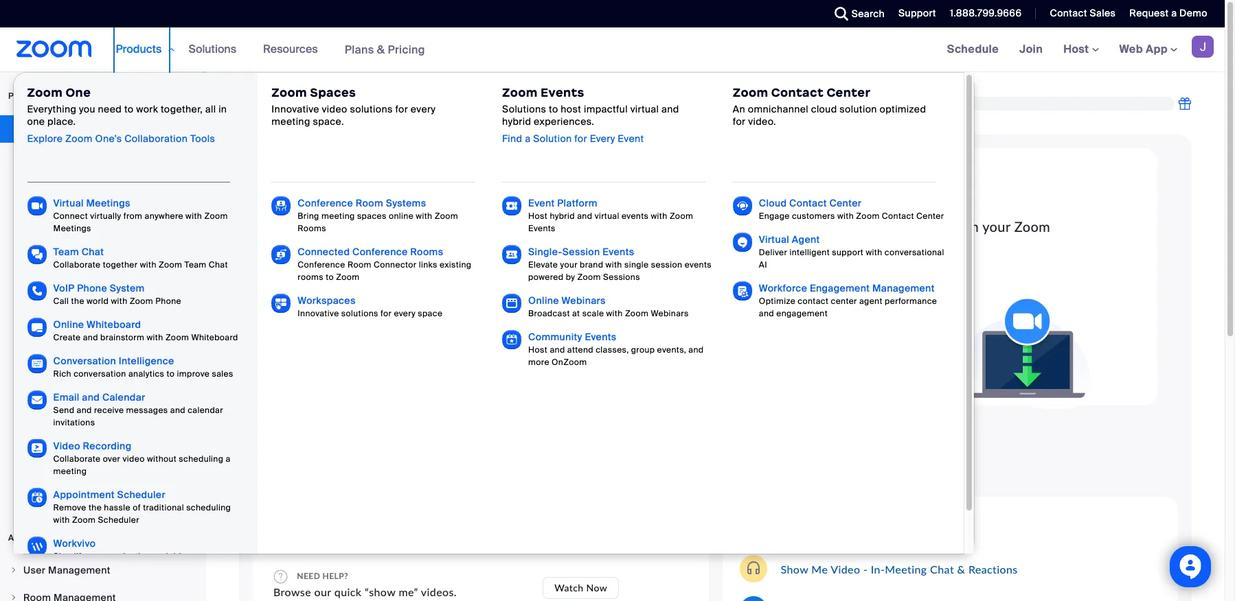 Task type: locate. For each thing, give the bounding box(es) containing it.
sessions
[[603, 272, 640, 283]]

1 horizontal spatial rooms
[[410, 246, 444, 258]]

by
[[566, 272, 575, 283]]

conference room systems bring meeting spaces online with zoom rooms
[[298, 197, 458, 234]]

online up create
[[53, 319, 84, 331]]

community events image
[[502, 331, 522, 350]]

hybrid down event platform link
[[550, 211, 575, 222]]

connected conference rooms link
[[298, 246, 444, 258]]

innovative inside workspaces innovative solutions for every space
[[298, 309, 339, 320]]

and inside workvivo simplify communication and drive engagement with workvivo
[[153, 552, 168, 563]]

2 vertical spatial video
[[831, 563, 861, 576]]

0 horizontal spatial team
[[53, 246, 79, 258]]

2 vertical spatial webinars
[[651, 309, 689, 320]]

personal for personal contacts
[[23, 267, 65, 280]]

1 vertical spatial phone
[[77, 282, 107, 295]]

phone inside phone link
[[23, 238, 53, 251]]

personal devices link
[[0, 289, 202, 316]]

1 vertical spatial now
[[586, 583, 608, 594]]

0 horizontal spatial download
[[328, 226, 393, 243]]

your down connector
[[371, 283, 400, 299]]

with right customers
[[838, 211, 854, 222]]

bring
[[298, 211, 319, 222]]

experiences.
[[534, 116, 595, 128]]

room
[[356, 197, 383, 210], [348, 260, 372, 271]]

video down invitations
[[53, 440, 80, 453]]

solutions up all
[[189, 42, 236, 56]]

center inside zoom contact center an omnichannel cloud solution optimized for video.
[[827, 85, 871, 100]]

center for zoom
[[827, 85, 871, 100]]

workvivo image
[[27, 537, 46, 557]]

room down connected conference rooms link
[[348, 260, 372, 271]]

schedule
[[947, 42, 999, 56]]

right image down admin
[[10, 594, 18, 602]]

online inside online whiteboard create and brainstorm with zoom whiteboard
[[53, 319, 84, 331]]

intelligence
[[119, 355, 174, 368]]

cloud contact center link
[[759, 197, 862, 210]]

with inside cloud contact center engage customers with zoom contact center
[[838, 211, 854, 222]]

join,
[[721, 219, 748, 235]]

0 vertical spatial download
[[328, 226, 393, 243]]

0 vertical spatial engagement
[[777, 309, 828, 320]]

1 personal from the top
[[23, 267, 65, 280]]

and right on
[[662, 103, 679, 116]]

virtually
[[90, 211, 121, 222]]

and inside online whiteboard create and brainstorm with zoom whiteboard
[[83, 333, 98, 344]]

1 vertical spatial online
[[53, 319, 84, 331]]

workspaces link
[[298, 295, 356, 307]]

0 vertical spatial virtual
[[53, 197, 84, 210]]

zoom
[[27, 85, 63, 100], [272, 85, 307, 100], [502, 85, 538, 100], [733, 85, 769, 100], [65, 132, 93, 145], [204, 211, 228, 222], [435, 211, 458, 222], [670, 211, 693, 222], [856, 211, 880, 222], [1015, 219, 1051, 235], [397, 226, 433, 243], [159, 260, 182, 271], [336, 272, 360, 283], [578, 272, 601, 283], [130, 296, 153, 307], [625, 309, 649, 320], [166, 333, 189, 344], [72, 515, 96, 526]]

the right call
[[71, 296, 84, 307]]

0 vertical spatial video
[[458, 283, 495, 299]]

2 personal from the top
[[23, 296, 65, 309]]

0 vertical spatial the
[[71, 296, 84, 307]]

rooms
[[298, 272, 324, 283]]

admin menu menu
[[0, 558, 202, 602]]

performance
[[885, 296, 937, 307]]

1 vertical spatial scheduling
[[186, 503, 231, 514]]

audio
[[403, 283, 441, 299]]

management
[[873, 282, 935, 295], [48, 565, 110, 577]]

show me video - in-meeting chat & reactions link
[[781, 563, 1018, 576]]

0 vertical spatial workvivo
[[53, 538, 96, 550]]

management inside the user management menu item
[[48, 565, 110, 577]]

a right find
[[525, 132, 531, 145]]

event right event platform image
[[528, 197, 555, 210]]

meetings up virtually
[[86, 197, 130, 210]]

1 horizontal spatial virtual
[[631, 103, 659, 116]]

online for online webinars
[[528, 295, 559, 307]]

2 collaborate from the top
[[53, 454, 101, 465]]

1 horizontal spatial events
[[685, 260, 712, 271]]

video up space.
[[322, 103, 348, 116]]

1 horizontal spatial the
[[89, 503, 102, 514]]

contact sales
[[1050, 7, 1116, 19]]

0 horizontal spatial hybrid
[[502, 116, 531, 128]]

1 horizontal spatial management
[[873, 282, 935, 295]]

0 horizontal spatial from
[[124, 211, 142, 222]]

event
[[618, 132, 644, 145], [528, 197, 555, 210]]

host up 'computer'
[[528, 211, 548, 222]]

from right virtually
[[124, 211, 142, 222]]

phone down virtual meetings icon on the top of page
[[23, 238, 53, 251]]

collaborate for video
[[53, 454, 101, 465]]

0 vertical spatial conference
[[298, 197, 353, 210]]

from right directly
[[949, 219, 979, 235]]

0 horizontal spatial management
[[48, 565, 110, 577]]

events inside "single-session events elevate your brand with single session events powered by zoom sessions"
[[685, 260, 712, 271]]

host inside event platform host hybrid and virtual events with zoom events
[[528, 211, 548, 222]]

sales
[[212, 369, 233, 380]]

a inside zoom events solutions to host impactful virtual and hybrid experiences. find a solution for every event
[[525, 132, 531, 145]]

workforce engagement management optimize contact center agent performance and engagement
[[759, 282, 937, 320]]

1 horizontal spatial video
[[458, 283, 495, 299]]

appointment scheduler image
[[27, 489, 46, 508]]

zoom inside zoom spaces innovative video solutions for every meeting space.
[[272, 85, 307, 100]]

download up connected conference rooms link
[[328, 226, 393, 243]]

way
[[682, 111, 699, 123]]

1 vertical spatial the
[[89, 503, 102, 514]]

zoom inside voip phone system call the world with zoom phone
[[130, 296, 153, 307]]

& left reactions
[[958, 563, 966, 576]]

with up intelligence at the bottom left of page
[[147, 333, 163, 344]]

with inside 'virtual meetings connect virtually from anywhere with zoom meetings'
[[186, 211, 202, 222]]

1.888.799.9666
[[950, 7, 1022, 19]]

1 horizontal spatial event
[[618, 132, 644, 145]]

host up more
[[528, 345, 548, 356]]

single-session events image
[[502, 245, 522, 265]]

0 vertical spatial meeting
[[272, 116, 310, 128]]

conversational
[[885, 247, 945, 258]]

with right the together
[[140, 260, 157, 271]]

with right scale
[[606, 309, 623, 320]]

zoom inside conference room systems bring meeting spaces online with zoom rooms
[[435, 211, 458, 222]]

improve
[[177, 369, 210, 380]]

online whiteboard image
[[27, 318, 46, 337]]

scheduling inside the appointment scheduler remove the hassle of traditional scheduling with zoom scheduler
[[186, 503, 231, 514]]

0 vertical spatial solutions
[[189, 42, 236, 56]]

space
[[418, 309, 443, 320]]

1 horizontal spatial from
[[949, 219, 979, 235]]

innovative
[[272, 103, 319, 116], [298, 309, 339, 320]]

virtual down platform at the left of page
[[595, 211, 620, 222]]

contact
[[1050, 7, 1088, 19], [772, 85, 824, 100], [790, 197, 827, 210], [882, 211, 914, 222]]

solutions inside dropdown button
[[189, 42, 236, 56]]

1 right image from the top
[[10, 567, 18, 575]]

meeting down completed
[[272, 116, 310, 128]]

zoom inside "single-session events elevate your brand with single session events powered by zoom sessions"
[[578, 272, 601, 283]]

solutions down check at the top left of page
[[341, 309, 378, 320]]

team chat collaborate together with zoom team chat
[[53, 246, 228, 271]]

product information navigation
[[13, 27, 975, 600]]

event down you're
[[618, 132, 644, 145]]

1 horizontal spatial online
[[528, 295, 559, 307]]

1 vertical spatial management
[[48, 565, 110, 577]]

conversation intelligence link
[[53, 355, 174, 368]]

1 collaborate from the top
[[53, 260, 101, 271]]

and inside event platform host hybrid and virtual events with zoom events
[[577, 211, 593, 222]]

0 horizontal spatial video
[[123, 454, 145, 465]]

webinars up events,
[[651, 309, 689, 320]]

virtual right impactful
[[631, 103, 659, 116]]

email and calendar send and receive messages and calendar invitations
[[53, 392, 223, 429]]

conference room systems link
[[298, 197, 426, 210]]

virtual inside 'virtual meetings connect virtually from anywhere with zoom meetings'
[[53, 197, 84, 210]]

one's
[[95, 132, 122, 145]]

1 vertical spatial of
[[133, 503, 141, 514]]

phone up online whiteboard create and brainstorm with zoom whiteboard
[[156, 296, 181, 307]]

0 vertical spatial whiteboard
[[87, 319, 141, 331]]

engagement down contact
[[777, 309, 828, 320]]

engage
[[759, 211, 790, 222]]

zoom inside online whiteboard create and brainstorm with zoom whiteboard
[[166, 333, 189, 344]]

events up host
[[541, 85, 585, 100]]

innovative down the workspaces
[[298, 309, 339, 320]]

0 horizontal spatial meeting
[[53, 467, 87, 478]]

center up solution
[[827, 85, 871, 100]]

2 vertical spatial &
[[958, 563, 966, 576]]

2 horizontal spatial &
[[958, 563, 966, 576]]

workvivo up simplify
[[53, 538, 96, 550]]

engagement inside workforce engagement management optimize contact center agent performance and engagement
[[777, 309, 828, 320]]

and left drive
[[153, 552, 168, 563]]

need help?
[[295, 571, 348, 582]]

video
[[458, 283, 495, 299], [53, 440, 80, 453], [831, 563, 861, 576]]

send
[[53, 405, 74, 416]]

1 vertical spatial hybrid
[[550, 211, 575, 222]]

menu item
[[0, 585, 202, 602]]

scheduling right traditional
[[186, 503, 231, 514]]

watch now button
[[543, 578, 619, 600]]

right image
[[10, 567, 18, 575], [10, 594, 18, 602]]

events inside event platform host hybrid and virtual events with zoom events
[[528, 223, 556, 234]]

appointment scheduler link
[[53, 489, 166, 502]]

0 horizontal spatial rooms
[[298, 223, 326, 234]]

banner
[[0, 27, 1225, 600]]

events up classes, on the bottom of the page
[[585, 331, 617, 344]]

video inside 'video recording collaborate over video without scheduling a meeting'
[[123, 454, 145, 465]]

your inside "single-session events elevate your brand with single session events powered by zoom sessions"
[[560, 260, 578, 271]]

engagement
[[810, 282, 870, 295]]

at
[[572, 309, 580, 320]]

right image left user
[[10, 567, 18, 575]]

1 vertical spatial whiteboard
[[191, 333, 238, 344]]

1 vertical spatial personal
[[23, 296, 65, 309]]

remove
[[53, 503, 86, 514]]

chat left connected conference rooms image
[[209, 260, 228, 271]]

center
[[827, 85, 871, 100], [830, 197, 862, 210], [917, 211, 944, 222]]

collaborate down the 'video recording' link
[[53, 454, 101, 465]]

scheduler inside personal menu menu
[[23, 469, 72, 482]]

& right the plans
[[377, 42, 385, 57]]

host inside "meetings" navigation
[[1064, 42, 1092, 56]]

0 vertical spatial collaborate
[[53, 260, 101, 271]]

2 vertical spatial phone
[[156, 296, 181, 307]]

0 horizontal spatial engagement
[[193, 552, 244, 563]]

0 vertical spatial innovative
[[272, 103, 319, 116]]

online inside online webinars broadcast at scale with zoom webinars
[[528, 295, 559, 307]]

recording
[[83, 440, 132, 453]]

host inside community events host and attend classes, group events, and more onzoom
[[528, 345, 548, 356]]

0 horizontal spatial video
[[53, 440, 80, 453]]

me
[[812, 563, 828, 576]]

community
[[528, 331, 583, 344]]

workforce engagement management link
[[759, 282, 935, 295]]

zoom inside the appointment scheduler remove the hassle of traditional scheduling with zoom scheduler
[[72, 515, 96, 526]]

events up single
[[603, 246, 635, 258]]

contact up conversational on the top right of page
[[882, 211, 914, 222]]

1.888.799.9666 button
[[940, 0, 1026, 27], [950, 7, 1022, 19]]

virtual for virtual meetings
[[53, 197, 84, 210]]

contact inside zoom contact center an omnichannel cloud solution optimized for video.
[[772, 85, 824, 100]]

broadcast
[[528, 309, 570, 320]]

whiteboard up the sales
[[191, 333, 238, 344]]

with inside conference room systems bring meeting spaces online with zoom rooms
[[416, 211, 433, 222]]

virtual up deliver
[[759, 234, 790, 246]]

every down check your audio & video
[[394, 309, 416, 320]]

1 vertical spatial collaborate
[[53, 454, 101, 465]]

innovative inside zoom spaces innovative video solutions for every meeting space.
[[272, 103, 319, 116]]

0 vertical spatial center
[[827, 85, 871, 100]]

with left start, at the right of the page
[[651, 211, 668, 222]]

products
[[116, 42, 162, 56]]

1 vertical spatial engagement
[[193, 552, 244, 563]]

1 vertical spatial solutions
[[502, 103, 546, 116]]

settings
[[23, 440, 63, 453]]

conversation intelligence image
[[27, 355, 46, 374]]

chat right meeting
[[930, 563, 955, 576]]

group
[[631, 345, 655, 356]]

for down check your audio & video
[[381, 309, 392, 320]]

&
[[377, 42, 385, 57], [444, 283, 454, 299], [958, 563, 966, 576]]

and right events,
[[689, 345, 704, 356]]

and inside start, join, and schedule meetings directly from your zoom desktop client.
[[752, 219, 775, 235]]

1 horizontal spatial meeting
[[272, 116, 310, 128]]

scheduler up appointment scheduler image
[[23, 469, 72, 482]]

download down desktop
[[695, 287, 747, 300]]

and up receive
[[82, 392, 100, 404]]

one
[[66, 85, 91, 100]]

2 right image from the top
[[10, 594, 18, 602]]

online webinars image
[[502, 294, 522, 313]]

platform
[[557, 197, 598, 210]]

with inside "single-session events elevate your brand with single session events powered by zoom sessions"
[[606, 260, 622, 271]]

and up client.
[[752, 219, 775, 235]]

to right way
[[702, 111, 712, 123]]

online
[[528, 295, 559, 307], [53, 319, 84, 331]]

download inside download now button
[[695, 287, 747, 300]]

work
[[136, 103, 158, 116]]

notes link
[[0, 346, 202, 374]]

together,
[[161, 103, 203, 116]]

without
[[147, 454, 177, 465]]

video left -
[[831, 563, 861, 576]]

solutions button
[[189, 27, 243, 71]]

zoom logo image
[[16, 41, 92, 58]]

0 horizontal spatial events
[[622, 211, 649, 222]]

a inside 'video recording collaborate over video without scheduling a meeting'
[[226, 454, 231, 465]]

with inside workvivo simplify communication and drive engagement with workvivo
[[53, 564, 70, 575]]

sales
[[1090, 7, 1116, 19]]

rooms down the bring
[[298, 223, 326, 234]]

a right without
[[226, 454, 231, 465]]

1 vertical spatial event
[[528, 197, 555, 210]]

gift!
[[799, 111, 817, 123]]

personal
[[8, 91, 55, 102]]

1 vertical spatial download
[[695, 287, 747, 300]]

1 horizontal spatial &
[[444, 283, 454, 299]]

1 vertical spatial meetings
[[86, 197, 130, 210]]

virtual inside event platform host hybrid and virtual events with zoom events
[[595, 211, 620, 222]]

with down the system
[[111, 296, 127, 307]]

home
[[23, 123, 52, 135]]

0 vertical spatial hybrid
[[502, 116, 531, 128]]

collaborate inside team chat collaborate together with zoom team chat
[[53, 260, 101, 271]]

meeting up appointment
[[53, 467, 87, 478]]

2 vertical spatial chat
[[930, 563, 955, 576]]

1 vertical spatial video
[[53, 440, 80, 453]]

collaborate for team
[[53, 260, 101, 271]]

and down community
[[550, 345, 565, 356]]

1 vertical spatial your
[[371, 283, 400, 299]]

you
[[79, 103, 95, 116]]

download for download zoom to your computer
[[328, 226, 393, 243]]

meeting
[[272, 116, 310, 128], [322, 211, 355, 222], [53, 467, 87, 478]]

more
[[528, 357, 550, 368]]

0 vertical spatial now
[[750, 287, 774, 300]]

0 vertical spatial scheduler
[[23, 469, 72, 482]]

1 horizontal spatial of
[[250, 98, 258, 109]]

of right hassle
[[133, 503, 141, 514]]

voip phone system image
[[27, 282, 46, 301]]

1 vertical spatial rooms
[[410, 246, 444, 258]]

0 vertical spatial host
[[1064, 42, 1092, 56]]

the
[[71, 296, 84, 307], [89, 503, 102, 514]]

0 vertical spatial solutions
[[350, 103, 393, 116]]

1 vertical spatial events
[[685, 260, 712, 271]]

1 horizontal spatial chat
[[209, 260, 228, 271]]

started!
[[362, 170, 421, 190]]

0 vertical spatial online
[[528, 295, 559, 307]]

workvivo down simplify
[[72, 564, 109, 575]]

host down contact sales
[[1064, 42, 1092, 56]]

hybrid up find
[[502, 116, 531, 128]]

for down pricing
[[395, 103, 408, 116]]

event platform image
[[502, 197, 522, 216]]

1 horizontal spatial video
[[322, 103, 348, 116]]

of inside the appointment scheduler remove the hassle of traditional scheduling with zoom scheduler
[[133, 503, 141, 514]]

0 horizontal spatial your
[[560, 260, 578, 271]]

1 vertical spatial video
[[123, 454, 145, 465]]

zoom inside team chat collaborate together with zoom team chat
[[159, 260, 182, 271]]

pricing
[[388, 42, 425, 57]]

contact
[[798, 296, 829, 307]]

0 vertical spatial event
[[618, 132, 644, 145]]

0 horizontal spatial virtual
[[595, 211, 620, 222]]

online up broadcast
[[528, 295, 559, 307]]

scheduler up traditional
[[117, 489, 166, 502]]

0 vertical spatial rooms
[[298, 223, 326, 234]]

personal for personal devices
[[23, 296, 65, 309]]

solutions inside zoom events solutions to host impactful virtual and hybrid experiences. find a solution for every event
[[502, 103, 546, 116]]

scheduling right without
[[179, 454, 224, 465]]

0 vertical spatial scheduling
[[179, 454, 224, 465]]

1 vertical spatial webinars
[[562, 295, 606, 307]]

to left work
[[124, 103, 134, 116]]

conference up the bring
[[298, 197, 353, 210]]

cloud contact center image
[[733, 197, 752, 216]]

0 vertical spatial of
[[250, 98, 258, 109]]

1 vertical spatial innovative
[[298, 309, 339, 320]]

1 horizontal spatial download
[[695, 287, 747, 300]]

video right over
[[123, 454, 145, 465]]

your inside start, join, and schedule meetings directly from your zoom desktop client.
[[983, 219, 1011, 235]]

management up performance
[[873, 282, 935, 295]]

0 vertical spatial webinars
[[23, 210, 67, 222]]

2 horizontal spatial chat
[[930, 563, 955, 576]]

with down simplify
[[53, 564, 70, 575]]

innovative right 6
[[272, 103, 319, 116]]

virtual
[[631, 103, 659, 116], [595, 211, 620, 222]]

and inside workforce engagement management optimize contact center agent performance and engagement
[[759, 309, 774, 320]]

of right "0"
[[250, 98, 258, 109]]

meetings link
[[0, 173, 202, 201]]

meeting down conference room systems link
[[322, 211, 355, 222]]

hybrid
[[502, 116, 531, 128], [550, 211, 575, 222]]

systems
[[386, 197, 426, 210]]

whiteboard up brainstorm
[[87, 319, 141, 331]]

collaborate inside 'video recording collaborate over video without scheduling a meeting'
[[53, 454, 101, 465]]

webinars up team chat icon
[[23, 210, 67, 222]]

personal down 'voip'
[[23, 296, 65, 309]]

workspaces image
[[272, 294, 291, 313]]

workforce
[[759, 282, 808, 295]]

1 vertical spatial your
[[983, 219, 1011, 235]]

webinars up at
[[562, 295, 606, 307]]

with right anywhere
[[186, 211, 202, 222]]

engagement
[[777, 309, 828, 320], [193, 552, 244, 563]]

team chat link
[[53, 246, 104, 258]]

management down simplify
[[48, 565, 110, 577]]

events inside "single-session events elevate your brand with single session events powered by zoom sessions"
[[603, 246, 635, 258]]

contacts
[[67, 267, 110, 280]]

scheduler down hassle
[[98, 515, 139, 526]]

with down the "remove"
[[53, 515, 70, 526]]

0 vertical spatial video
[[322, 103, 348, 116]]

collaborate
[[53, 260, 101, 271], [53, 454, 101, 465]]

with down systems
[[416, 211, 433, 222]]

and down online whiteboard link
[[83, 333, 98, 344]]

0 vertical spatial virtual
[[631, 103, 659, 116]]

meetings
[[23, 181, 68, 193], [86, 197, 130, 210], [53, 223, 91, 234]]

and up invitations
[[77, 405, 92, 416]]

chat up contacts
[[82, 246, 104, 258]]

to up existing
[[437, 226, 450, 243]]

1 horizontal spatial virtual
[[759, 234, 790, 246]]

ai
[[759, 260, 768, 271]]

0 horizontal spatial online
[[53, 319, 84, 331]]

virtual inside virtual agent deliver intelligent support with conversational ai
[[759, 234, 790, 246]]

video down existing
[[458, 283, 495, 299]]

2 vertical spatial meetings
[[53, 223, 91, 234]]

1 vertical spatial center
[[830, 197, 862, 210]]

webinars
[[23, 210, 67, 222], [562, 295, 606, 307], [651, 309, 689, 320]]

every
[[590, 132, 615, 145]]

solutions
[[350, 103, 393, 116], [341, 309, 378, 320]]

with right support
[[866, 247, 883, 258]]

and down platform at the left of page
[[577, 211, 593, 222]]

profile picture image
[[1192, 36, 1214, 58]]

conference up connector
[[353, 246, 408, 258]]

scheduler link
[[0, 462, 202, 489]]



Task type: describe. For each thing, give the bounding box(es) containing it.
session
[[651, 260, 683, 271]]

hassle
[[104, 503, 130, 514]]

0 vertical spatial your
[[659, 111, 679, 123]]

team chat image
[[27, 245, 46, 265]]

from inside 'virtual meetings connect virtually from anywhere with zoom meetings'
[[124, 211, 142, 222]]

1 vertical spatial scheduler
[[117, 489, 166, 502]]

an
[[733, 103, 746, 116]]

1 horizontal spatial your
[[454, 226, 482, 243]]

event platform host hybrid and virtual events with zoom events
[[528, 197, 693, 234]]

hybrid inside zoom events solutions to host impactful virtual and hybrid experiences. find a solution for every event
[[502, 116, 531, 128]]

zoom inside connected conference rooms conference room connector links existing rooms to zoom
[[336, 272, 360, 283]]

notes
[[23, 354, 52, 366]]

with inside online whiteboard create and brainstorm with zoom whiteboard
[[147, 333, 163, 344]]

omnichannel
[[748, 103, 809, 116]]

2
[[300, 284, 306, 297]]

completed
[[268, 98, 309, 109]]

events inside event platform host hybrid and virtual events with zoom events
[[622, 211, 649, 222]]

reactions
[[969, 563, 1018, 576]]

virtual for virtual agent
[[759, 234, 790, 246]]

personal contacts link
[[0, 260, 202, 287]]

banner containing zoom one
[[0, 27, 1225, 600]]

for inside zoom contact center an omnichannel cloud solution optimized for video.
[[733, 116, 746, 128]]

browse
[[273, 586, 311, 599]]

0 horizontal spatial whiteboard
[[87, 319, 141, 331]]

the inside voip phone system call the world with zoom phone
[[71, 296, 84, 307]]

zoom inside zoom contact center an omnichannel cloud solution optimized for video.
[[733, 85, 769, 100]]

video recording link
[[53, 440, 132, 453]]

all
[[205, 103, 216, 116]]

community events host and attend classes, group events, and more onzoom
[[528, 331, 704, 368]]

conference inside conference room systems bring meeting spaces online with zoom rooms
[[298, 197, 353, 210]]

special
[[765, 111, 796, 123]]

conference room systems image
[[272, 197, 291, 216]]

with inside event platform host hybrid and virtual events with zoom events
[[651, 211, 668, 222]]

world
[[87, 296, 109, 307]]

desktop
[[684, 238, 737, 255]]

user
[[23, 565, 46, 577]]

create
[[53, 333, 81, 344]]

1
[[300, 227, 306, 241]]

with inside virtual agent deliver intelligent support with conversational ai
[[866, 247, 883, 258]]

zoom inside start, join, and schedule meetings directly from your zoom desktop client.
[[1015, 219, 1051, 235]]

virtual meetings link
[[53, 197, 130, 210]]

zoom inside event platform host hybrid and virtual events with zoom events
[[670, 211, 693, 222]]

on
[[645, 111, 656, 123]]

quick
[[334, 586, 362, 599]]

personal contacts
[[23, 267, 110, 280]]

room inside conference room systems bring meeting spaces online with zoom rooms
[[356, 197, 383, 210]]

events inside zoom events solutions to host impactful virtual and hybrid experiences. find a solution for every event
[[541, 85, 585, 100]]

1 horizontal spatial webinars
[[562, 295, 606, 307]]

download for download now
[[695, 287, 747, 300]]

2 horizontal spatial phone
[[156, 296, 181, 307]]

rich
[[53, 369, 71, 380]]

virtual meetings image
[[27, 197, 46, 216]]

center
[[831, 296, 857, 307]]

devices
[[67, 296, 105, 309]]

from inside start, join, and schedule meetings directly from your zoom desktop client.
[[949, 219, 979, 235]]

event inside event platform host hybrid and virtual events with zoom events
[[528, 197, 555, 210]]

contact up customers
[[790, 197, 827, 210]]

to inside connected conference rooms conference room connector links existing rooms to zoom
[[326, 272, 334, 283]]

user management menu item
[[0, 558, 202, 584]]

to inside 'conversation intelligence rich conversation analytics to improve sales'
[[167, 369, 175, 380]]

let's
[[294, 170, 329, 190]]

find a solution for every event link
[[502, 132, 644, 145]]

meetings
[[838, 219, 895, 235]]

1 horizontal spatial whiteboard
[[191, 333, 238, 344]]

video inside 'video recording collaborate over video without scheduling a meeting'
[[53, 440, 80, 453]]

management inside workforce engagement management optimize contact center agent performance and engagement
[[873, 282, 935, 295]]

me"
[[399, 586, 418, 599]]

email calendar image
[[27, 391, 46, 410]]

a left "special"
[[758, 111, 763, 123]]

meetings navigation
[[937, 27, 1225, 72]]

onzoom
[[552, 357, 587, 368]]

everything
[[27, 103, 76, 116]]

solutions inside workspaces innovative solutions for every space
[[341, 309, 378, 320]]

/
[[304, 474, 309, 486]]

place.
[[47, 116, 76, 128]]

solution
[[840, 103, 877, 116]]

optimize
[[759, 296, 796, 307]]

2 vertical spatial center
[[917, 211, 944, 222]]

communication
[[88, 552, 151, 563]]

zoom inside cloud contact center engage customers with zoom contact center
[[856, 211, 880, 222]]

0 vertical spatial team
[[53, 246, 79, 258]]

explore zoom one's collaboration tools link
[[27, 132, 215, 145]]

2 vertical spatial scheduler
[[98, 515, 139, 526]]

for inside zoom spaces innovative video solutions for every meeting space.
[[395, 103, 408, 116]]

traditional
[[143, 503, 184, 514]]

right image inside the user management menu item
[[10, 567, 18, 575]]

webinars
[[311, 474, 364, 486]]

events inside community events host and attend classes, group events, and more onzoom
[[585, 331, 617, 344]]

1 vertical spatial team
[[185, 260, 207, 271]]

workforce engagement management image
[[733, 282, 752, 301]]

contact left the sales
[[1050, 7, 1088, 19]]

1 vertical spatial conference
[[353, 246, 408, 258]]

with inside the appointment scheduler remove the hassle of traditional scheduling with zoom scheduler
[[53, 515, 70, 526]]

email
[[53, 392, 79, 404]]

you're
[[614, 111, 642, 123]]

a left demo
[[1172, 7, 1177, 19]]

with inside voip phone system call the world with zoom phone
[[111, 296, 127, 307]]

host for community events
[[528, 345, 548, 356]]

anywhere
[[145, 211, 183, 222]]

with inside team chat collaborate together with zoom team chat
[[140, 260, 157, 271]]

every inside workspaces innovative solutions for every space
[[394, 309, 416, 320]]

request
[[1130, 7, 1169, 19]]

2 vertical spatial conference
[[298, 260, 345, 271]]

rooms inside connected conference rooms conference room connector links existing rooms to zoom
[[410, 246, 444, 258]]

workvivo link
[[53, 538, 96, 550]]

event inside zoom events solutions to host impactful virtual and hybrid experiences. find a solution for every event
[[618, 132, 644, 145]]

zoom inside zoom events solutions to host impactful virtual and hybrid experiences. find a solution for every event
[[502, 85, 538, 100]]

meeting inside 'video recording collaborate over video without scheduling a meeting'
[[53, 467, 87, 478]]

now for watch now
[[586, 583, 608, 594]]

meetings inside personal menu menu
[[23, 181, 68, 193]]

connector
[[374, 260, 417, 271]]

cloud contact center engage customers with zoom contact center
[[759, 197, 944, 222]]

reports
[[23, 498, 61, 511]]

& inside 'product information' "navigation"
[[377, 42, 385, 57]]

meeting inside zoom spaces innovative video solutions for every meeting space.
[[272, 116, 310, 128]]

host for event platform
[[528, 211, 548, 222]]

and inside zoom events solutions to host impactful virtual and hybrid experiences. find a solution for every event
[[662, 103, 679, 116]]

support
[[899, 7, 936, 19]]

"show
[[365, 586, 396, 599]]

zoom inside online webinars broadcast at scale with zoom webinars
[[625, 309, 649, 320]]

personal menu menu
[[0, 115, 202, 519]]

single-session events elevate your brand with single session events powered by zoom sessions
[[528, 246, 712, 283]]

meeting inside conference room systems bring meeting spaces online with zoom rooms
[[322, 211, 355, 222]]

now for download now
[[750, 287, 774, 300]]

rooms inside conference room systems bring meeting spaces online with zoom rooms
[[298, 223, 326, 234]]

0 horizontal spatial your
[[371, 283, 400, 299]]

6
[[260, 98, 265, 109]]

hybrid inside event platform host hybrid and virtual events with zoom events
[[550, 211, 575, 222]]

connected
[[298, 246, 350, 258]]

intelligent
[[790, 247, 830, 258]]

and left calendar
[[170, 405, 185, 416]]

profile link
[[0, 144, 202, 172]]

events,
[[657, 345, 687, 356]]

with inside online webinars broadcast at scale with zoom webinars
[[606, 309, 623, 320]]

solutions inside zoom spaces innovative video solutions for every meeting space.
[[350, 103, 393, 116]]

scheduling inside 'video recording collaborate over video without scheduling a meeting'
[[179, 454, 224, 465]]

to inside zoom events solutions to host impactful virtual and hybrid experiences. find a solution for every event
[[549, 103, 558, 116]]

to inside zoom one everything you need to work together, all in one place. explore zoom one's collaboration tools
[[124, 103, 134, 116]]

single-session events link
[[528, 246, 635, 258]]

spaces
[[357, 211, 387, 222]]

recordings
[[23, 383, 77, 395]]

demo
[[1180, 7, 1208, 19]]

receiving
[[714, 111, 755, 123]]

analytics
[[128, 369, 164, 380]]

webinars inside personal menu menu
[[23, 210, 67, 222]]

support
[[832, 247, 864, 258]]

agent
[[792, 234, 820, 246]]

receive
[[94, 405, 124, 416]]

1 horizontal spatial phone
[[77, 282, 107, 295]]

center for cloud
[[830, 197, 862, 210]]

engagement inside workvivo simplify communication and drive engagement with workvivo
[[193, 552, 244, 563]]

for inside zoom events solutions to host impactful virtual and hybrid experiences. find a solution for every event
[[575, 132, 587, 145]]

the inside the appointment scheduler remove the hassle of traditional scheduling with zoom scheduler
[[89, 503, 102, 514]]

videos.
[[421, 586, 457, 599]]

connected conference rooms image
[[272, 245, 291, 265]]

online for online whiteboard
[[53, 319, 84, 331]]

video inside zoom spaces innovative video solutions for every meeting space.
[[322, 103, 348, 116]]

schedule
[[779, 219, 834, 235]]

zoom inside 'virtual meetings connect virtually from anywhere with zoom meetings'
[[204, 211, 228, 222]]

show me video - in-meeting chat & reactions
[[781, 563, 1018, 576]]

every inside zoom spaces innovative video solutions for every meeting space.
[[411, 103, 436, 116]]

virtual inside zoom events solutions to host impactful virtual and hybrid experiences. find a solution for every event
[[631, 103, 659, 116]]

0 vertical spatial chat
[[82, 246, 104, 258]]

computer
[[486, 226, 549, 243]]

clips link
[[0, 404, 202, 432]]

virtual agent image
[[733, 233, 752, 252]]

room inside connected conference rooms conference room connector links existing rooms to zoom
[[348, 260, 372, 271]]

zoom events solutions to host impactful virtual and hybrid experiences. find a solution for every event
[[502, 85, 679, 145]]

help?
[[323, 571, 348, 582]]

settings link
[[0, 433, 202, 460]]

1 vertical spatial chat
[[209, 260, 228, 271]]

online whiteboard link
[[53, 319, 141, 331]]

profile
[[23, 152, 54, 164]]

1 vertical spatial workvivo
[[72, 564, 109, 575]]

customers
[[792, 211, 835, 222]]

schedule link
[[937, 27, 1009, 71]]

app
[[1146, 42, 1168, 56]]

for inside workspaces innovative solutions for every space
[[381, 309, 392, 320]]

plans & pricing
[[345, 42, 425, 57]]

video recording image
[[27, 440, 46, 459]]

resources button
[[263, 27, 324, 71]]



Task type: vqa. For each thing, say whether or not it's contained in the screenshot.
Search text box
no



